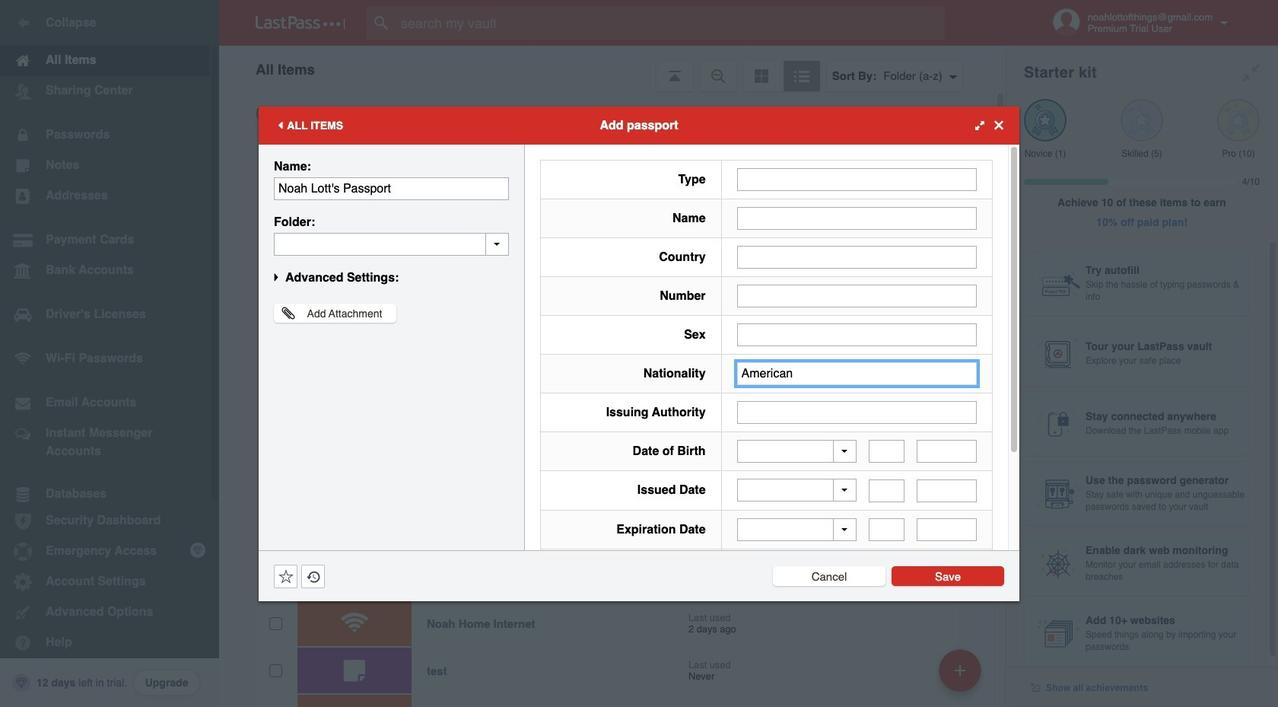 Task type: vqa. For each thing, say whether or not it's contained in the screenshot.
"New item" element
no



Task type: locate. For each thing, give the bounding box(es) containing it.
new item navigation
[[934, 645, 991, 707]]

None text field
[[737, 168, 977, 191], [274, 233, 509, 255], [737, 323, 977, 346], [737, 401, 977, 424], [869, 479, 905, 502], [917, 518, 977, 541], [737, 168, 977, 191], [274, 233, 509, 255], [737, 323, 977, 346], [737, 401, 977, 424], [869, 479, 905, 502], [917, 518, 977, 541]]

new item image
[[955, 665, 966, 676]]

None text field
[[274, 177, 509, 200], [737, 207, 977, 230], [737, 245, 977, 268], [737, 284, 977, 307], [737, 362, 977, 385], [869, 440, 905, 463], [917, 440, 977, 463], [917, 479, 977, 502], [869, 518, 905, 541], [274, 177, 509, 200], [737, 207, 977, 230], [737, 245, 977, 268], [737, 284, 977, 307], [737, 362, 977, 385], [869, 440, 905, 463], [917, 440, 977, 463], [917, 479, 977, 502], [869, 518, 905, 541]]

dialog
[[259, 106, 1020, 660]]

main navigation navigation
[[0, 0, 219, 707]]



Task type: describe. For each thing, give the bounding box(es) containing it.
lastpass image
[[256, 16, 346, 30]]

Search search field
[[367, 6, 975, 40]]

search my vault text field
[[367, 6, 975, 40]]

vault options navigation
[[219, 46, 1006, 91]]



